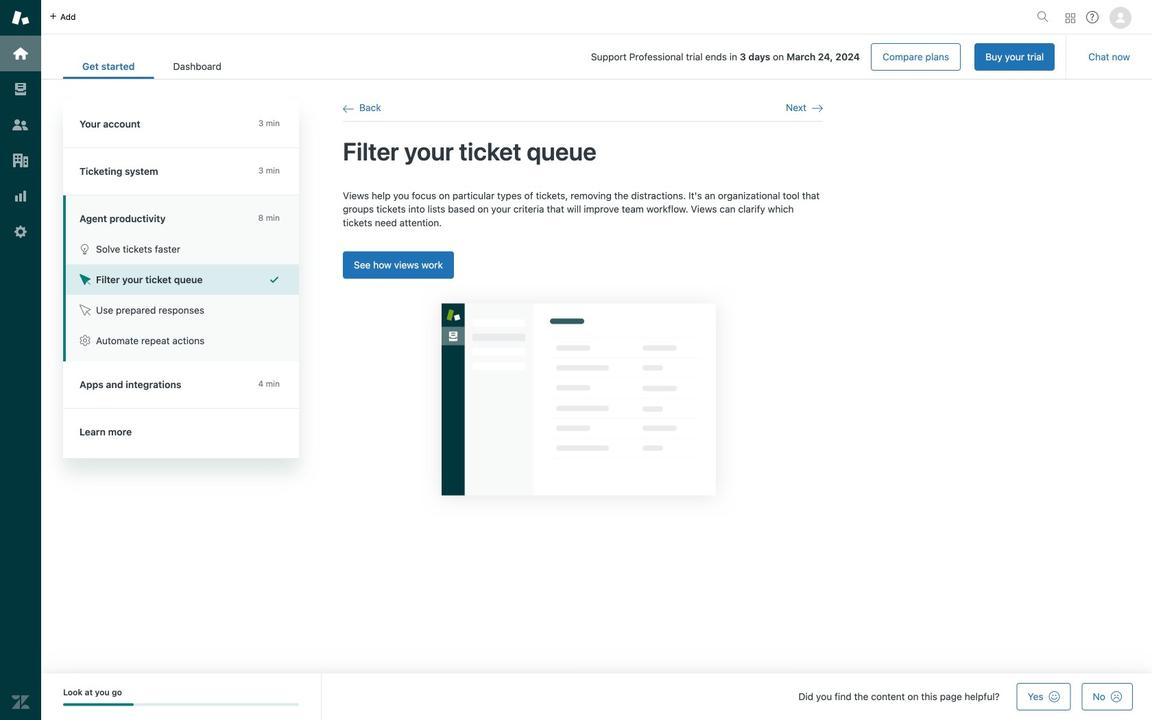 Task type: vqa. For each thing, say whether or not it's contained in the screenshot.
Refresh Views Pane IMAGE
no



Task type: locate. For each thing, give the bounding box(es) containing it.
zendesk support image
[[12, 9, 29, 27]]

get help image
[[1086, 11, 1099, 23]]

progress bar
[[63, 703, 299, 706]]

tab
[[154, 53, 241, 79]]

zendesk image
[[12, 693, 29, 711]]

tab list
[[63, 53, 241, 79]]

heading
[[63, 101, 299, 148]]



Task type: describe. For each thing, give the bounding box(es) containing it.
get started image
[[12, 45, 29, 62]]

organizations image
[[12, 152, 29, 169]]

main element
[[0, 0, 41, 720]]

reporting image
[[12, 187, 29, 205]]

indicates location of where to select views. image
[[420, 282, 737, 517]]

March 24, 2024 text field
[[787, 51, 860, 62]]

views image
[[12, 80, 29, 98]]

zendesk products image
[[1066, 13, 1075, 23]]

admin image
[[12, 223, 29, 241]]

customers image
[[12, 116, 29, 134]]



